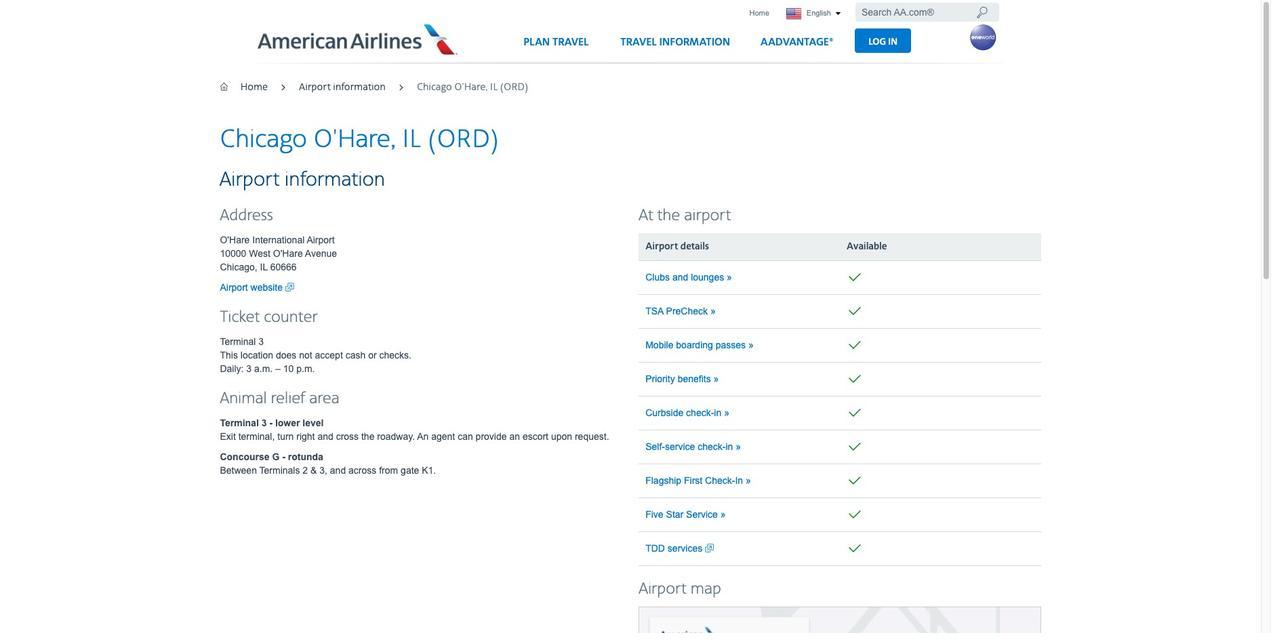 Task type: vqa. For each thing, say whether or not it's contained in the screenshot.
top 'FIRST'
no



Task type: describe. For each thing, give the bounding box(es) containing it.
chicago inside main content
[[220, 124, 307, 155]]

plan travel
[[524, 36, 589, 49]]

upon
[[551, 431, 572, 442]]

information
[[659, 36, 730, 49]]

1 vertical spatial 3
[[246, 363, 252, 374]]

tdd services link
[[646, 542, 714, 555]]

address
[[220, 206, 273, 226]]

&
[[311, 465, 317, 476]]

flagship first check-in
[[646, 475, 746, 486]]

request.
[[575, 431, 609, 442]]

english
[[805, 9, 833, 17]]

terminals
[[259, 465, 300, 476]]

gate
[[401, 465, 419, 476]]

the inside the terminal 3 - lower level exit terminal, turn right and cross the roadway. an agent can provide an escort upon request.
[[361, 431, 375, 442]]

flagship first check-in link
[[646, 475, 751, 486]]

0 vertical spatial and
[[672, 272, 688, 283]]

exit
[[220, 431, 236, 442]]

airport website link
[[220, 280, 294, 294]]

precheck
[[666, 306, 708, 317]]

information inside chicago o'hare, il (ord) main content
[[285, 167, 385, 192]]

g
[[272, 451, 280, 462]]

- for g
[[282, 451, 285, 462]]

from
[[379, 465, 398, 476]]

o'hare international airport 10000 west o'hare avenue chicago,       il       60666
[[220, 234, 337, 272]]

escort
[[523, 431, 548, 442]]

mobile boarding passes link
[[646, 340, 754, 351]]

does
[[276, 350, 296, 360]]

avenue
[[305, 248, 337, 259]]

lower
[[275, 417, 300, 428]]

home for airport information 'link'
[[240, 81, 268, 93]]

accept
[[315, 350, 343, 360]]

between
[[220, 465, 257, 476]]

tsa precheck
[[646, 306, 710, 317]]

in inside navigation
[[888, 36, 898, 47]]

airport website
[[220, 282, 285, 293]]

clubs and lounges
[[646, 272, 727, 283]]

right
[[296, 431, 315, 442]]

0 vertical spatial o'hare
[[220, 234, 250, 245]]

- for 3
[[269, 417, 273, 428]]

counter
[[264, 308, 318, 327]]

1 vertical spatial in
[[714, 408, 721, 418]]

curbside
[[646, 408, 683, 418]]

mobile boarding passes
[[646, 340, 748, 351]]

–
[[275, 363, 281, 374]]

tsa precheck available image
[[847, 301, 863, 321]]

terminal 3 - lower level exit terminal, turn right and cross the roadway. an agent can provide an escort upon request.
[[220, 417, 609, 442]]

mobile boarding passes available image
[[847, 335, 863, 355]]

can
[[458, 431, 473, 442]]

0 vertical spatial information
[[333, 81, 386, 93]]

airport information inside chicago o'hare, il (ord) main content
[[220, 167, 385, 192]]

log
[[869, 36, 886, 47]]

home link for english link
[[745, 4, 773, 22]]

home for english link
[[749, 9, 769, 17]]

five
[[646, 509, 663, 520]]

website
[[251, 282, 283, 293]]

concourse
[[220, 451, 270, 462]]

clubs and lounges link
[[646, 272, 732, 283]]

airport up address
[[220, 167, 279, 192]]

airport details
[[646, 240, 709, 253]]

airport inside o'hare international airport 10000 west o'hare avenue chicago,       il       60666
[[307, 234, 335, 245]]

english link
[[779, 4, 847, 24]]

2 horizontal spatial il
[[490, 81, 497, 93]]

travel inside popup button
[[620, 36, 657, 49]]

3 for lower
[[261, 417, 267, 428]]

in
[[735, 475, 743, 486]]

details
[[680, 240, 709, 253]]

airport down american airlines - homepage image on the left of page
[[299, 81, 331, 93]]

area
[[309, 389, 339, 409]]

chicago o'hare, il (ord) main content
[[204, 124, 1041, 633]]

p.m.
[[296, 363, 315, 374]]

1 horizontal spatial chicago
[[417, 81, 452, 93]]

level
[[303, 417, 324, 428]]

flagship
[[646, 475, 681, 486]]

passes
[[716, 340, 746, 351]]

airport
[[684, 206, 731, 226]]

roadway.
[[377, 431, 415, 442]]

airport map
[[639, 579, 721, 599]]

aadvantage® button
[[748, 30, 846, 63]]

west
[[249, 248, 270, 259]]

mobile
[[646, 340, 673, 351]]

curbside check-in available image
[[840, 396, 1041, 430]]

curbside check-in
[[646, 408, 724, 418]]

map
[[691, 579, 721, 599]]

and for terminal 3 - lower level exit terminal, turn right and cross the roadway. an agent can provide an escort upon request.
[[318, 431, 333, 442]]

airport inside airport website link
[[220, 282, 248, 293]]

newpage image for tdd services
[[705, 542, 714, 555]]

tdd services
[[646, 543, 705, 554]]

60666
[[270, 261, 297, 272]]

chicago o'hare, il (ord) inside chicago o'hare, il (ord) main content
[[220, 124, 500, 155]]

tsa precheck available image
[[840, 294, 1041, 328]]

0 vertical spatial (ord)
[[500, 81, 529, 93]]

tsa precheck link
[[646, 306, 716, 317]]

curbside check-in available image
[[847, 403, 863, 423]]



Task type: locate. For each thing, give the bounding box(es) containing it.
terminal up exit
[[220, 417, 259, 428]]

1 vertical spatial terminal
[[220, 417, 259, 428]]

1 horizontal spatial o'hare,
[[454, 81, 488, 93]]

newpage image right services
[[705, 542, 714, 555]]

in
[[888, 36, 898, 47], [714, 408, 721, 418], [726, 441, 733, 452]]

- inside the concourse g - rotunda between terminals 2 & 3, and across from gate k1.
[[282, 451, 285, 462]]

tdd services available image
[[840, 532, 1041, 566], [847, 539, 863, 558]]

log in
[[869, 36, 898, 47]]

3,
[[319, 465, 327, 476]]

a.m.
[[254, 363, 273, 374]]

animal relief area
[[220, 389, 339, 409]]

self-
[[646, 441, 665, 452]]

first
[[684, 475, 702, 486]]

in up self-service check-in link
[[714, 408, 721, 418]]

terminal up this
[[220, 336, 256, 347]]

american airlines - homepage image
[[258, 24, 459, 55]]

terminal inside the terminal 3 - lower level exit terminal, turn right and cross the roadway. an agent can provide an escort upon request.
[[220, 417, 259, 428]]

0 vertical spatial airport information
[[299, 81, 386, 93]]

1 vertical spatial o'hare,
[[313, 124, 396, 155]]

1 horizontal spatial il
[[402, 124, 421, 155]]

check- right service
[[698, 441, 726, 452]]

0 horizontal spatial chicago
[[220, 124, 307, 155]]

1 vertical spatial -
[[282, 451, 285, 462]]

- right "g"
[[282, 451, 285, 462]]

priority
[[646, 374, 675, 385]]

main navigation navigation
[[511, 28, 911, 63]]

daily:
[[220, 363, 244, 374]]

1 vertical spatial o'hare
[[273, 248, 303, 259]]

2 terminal from the top
[[220, 417, 259, 428]]

mobile boarding passes available image
[[840, 328, 1041, 362]]

priority benefits available image
[[840, 362, 1041, 396], [847, 369, 863, 389]]

- left lower
[[269, 417, 273, 428]]

2
[[303, 465, 308, 476]]

five star service
[[646, 509, 720, 520]]

0 vertical spatial -
[[269, 417, 273, 428]]

0 horizontal spatial o'hare,
[[313, 124, 396, 155]]

(ord) inside main content
[[427, 124, 500, 155]]

self-service check-in link
[[646, 441, 741, 452]]

curbside check-in link
[[646, 408, 729, 418]]

five star service link
[[646, 509, 726, 520]]

concourse g - rotunda between terminals 2 & 3, and across from gate k1.
[[220, 451, 436, 476]]

checks.
[[379, 350, 411, 360]]

0 vertical spatial the
[[657, 206, 680, 226]]

3 up location
[[258, 336, 264, 347]]

1 vertical spatial newpage image
[[705, 542, 714, 555]]

oneworld link opens in a new window image
[[969, 24, 997, 51]]

0 horizontal spatial il
[[260, 261, 268, 272]]

1 vertical spatial il
[[402, 124, 421, 155]]

2 vertical spatial and
[[330, 465, 346, 476]]

tdd
[[646, 543, 665, 554]]

lounges
[[691, 272, 724, 283]]

1 vertical spatial home
[[240, 81, 268, 93]]

terminal,
[[238, 431, 275, 442]]

and inside the concourse g - rotunda between terminals 2 & 3, and across from gate k1.
[[330, 465, 346, 476]]

newpage image
[[285, 280, 294, 294], [705, 542, 714, 555]]

travel right plan
[[552, 36, 589, 49]]

airport down chicago,
[[220, 282, 248, 293]]

3 for location
[[258, 336, 264, 347]]

0 vertical spatial chicago o'hare, il (ord)
[[417, 81, 529, 93]]

0 vertical spatial in
[[888, 36, 898, 47]]

priority benefits
[[646, 374, 714, 385]]

- inside the terminal 3 - lower level exit terminal, turn right and cross the roadway. an agent can provide an escort upon request.
[[269, 417, 273, 428]]

2 travel from the left
[[620, 36, 657, 49]]

ticket
[[220, 308, 260, 327]]

0 vertical spatial newpage image
[[285, 280, 294, 294]]

1 vertical spatial check-
[[698, 441, 726, 452]]

interactive airport map for ord image
[[639, 607, 1041, 633]]

2 vertical spatial 3
[[261, 417, 267, 428]]

0 horizontal spatial o'hare
[[220, 234, 250, 245]]

terminal 3 this location does not accept cash or checks. daily: 3 a.m. – 10 p.m.
[[220, 336, 411, 374]]

il inside o'hare international airport 10000 west o'hare avenue chicago,       il       60666
[[260, 261, 268, 272]]

cross
[[336, 431, 359, 442]]

1 horizontal spatial o'hare
[[273, 248, 303, 259]]

and down "level"
[[318, 431, 333, 442]]

il
[[490, 81, 497, 93], [402, 124, 421, 155], [260, 261, 268, 272]]

in up check-
[[726, 441, 733, 452]]

o'hare up 60666
[[273, 248, 303, 259]]

home link for airport information 'link'
[[240, 81, 268, 93]]

0 vertical spatial home link
[[745, 4, 773, 22]]

newpage image for airport website
[[285, 280, 294, 294]]

five star service available image
[[840, 498, 1041, 532], [847, 505, 863, 525]]

0 vertical spatial chicago
[[417, 81, 452, 93]]

0 vertical spatial check-
[[686, 408, 714, 418]]

3 up terminal, at the bottom
[[261, 417, 267, 428]]

click to change language and/or country / region image
[[835, 12, 841, 16]]

terminal for terminal 3 - lower level exit terminal, turn right and cross the roadway. an agent can provide an escort upon request.
[[220, 417, 259, 428]]

o'hare,
[[454, 81, 488, 93], [313, 124, 396, 155]]

plan travel button
[[511, 30, 601, 63]]

agent
[[431, 431, 455, 442]]

not
[[299, 350, 312, 360]]

tsa
[[646, 306, 663, 317]]

terminal for terminal 3 this location does not accept cash or checks. daily: 3 a.m. – 10 p.m.
[[220, 336, 256, 347]]

o'hare
[[220, 234, 250, 245], [273, 248, 303, 259]]

aadvantage®
[[761, 36, 833, 49]]

airport information
[[299, 81, 386, 93], [220, 167, 385, 192]]

and right 3, at the bottom of page
[[330, 465, 346, 476]]

1 vertical spatial and
[[318, 431, 333, 442]]

0 vertical spatial il
[[490, 81, 497, 93]]

across
[[348, 465, 376, 476]]

clubs and lounges available image
[[840, 260, 1041, 294], [847, 268, 863, 287]]

travel information button
[[608, 30, 742, 63]]

0 vertical spatial 3
[[258, 336, 264, 347]]

2 horizontal spatial in
[[888, 36, 898, 47]]

airport information down american airlines - homepage image on the left of page
[[299, 81, 386, 93]]

1 vertical spatial chicago o'hare, il (ord)
[[220, 124, 500, 155]]

home link
[[745, 4, 773, 22], [240, 81, 268, 93]]

1 vertical spatial chicago
[[220, 124, 307, 155]]

1 horizontal spatial -
[[282, 451, 285, 462]]

the right 'at'
[[657, 206, 680, 226]]

0 vertical spatial o'hare,
[[454, 81, 488, 93]]

available
[[847, 240, 887, 253]]

services
[[668, 543, 702, 554]]

newpage image down 60666
[[285, 280, 294, 294]]

1 travel from the left
[[552, 36, 589, 49]]

1 horizontal spatial home link
[[745, 4, 773, 22]]

o'hare up 10000
[[220, 234, 250, 245]]

3 inside the terminal 3 - lower level exit terminal, turn right and cross the roadway. an agent can provide an escort upon request.
[[261, 417, 267, 428]]

terminal inside 'terminal 3 this location does not accept cash or checks. daily: 3 a.m. – 10 p.m.'
[[220, 336, 256, 347]]

flagship first check-in available image
[[840, 464, 1041, 498], [847, 471, 863, 491]]

1 vertical spatial the
[[361, 431, 375, 442]]

home
[[749, 9, 769, 17], [240, 81, 268, 93]]

1 horizontal spatial home
[[749, 9, 769, 17]]

this
[[220, 350, 238, 360]]

an
[[417, 431, 429, 442]]

self-service check-in available image
[[840, 430, 1041, 464], [847, 437, 863, 457]]

clubs
[[646, 272, 670, 283]]

o'hare, inside main content
[[313, 124, 396, 155]]

1 vertical spatial airport information
[[220, 167, 385, 192]]

2 vertical spatial in
[[726, 441, 733, 452]]

1 vertical spatial (ord)
[[427, 124, 500, 155]]

turn
[[277, 431, 294, 442]]

boarding
[[676, 340, 713, 351]]

and inside the terminal 3 - lower level exit terminal, turn right and cross the roadway. an agent can provide an escort upon request.
[[318, 431, 333, 442]]

1 horizontal spatial the
[[657, 206, 680, 226]]

airport down tdd
[[639, 579, 687, 599]]

1 vertical spatial home link
[[240, 81, 268, 93]]

airport up "avenue"
[[307, 234, 335, 245]]

travel
[[552, 36, 589, 49], [620, 36, 657, 49]]

in right log
[[888, 36, 898, 47]]

rotunda
[[288, 451, 323, 462]]

provide
[[476, 431, 507, 442]]

relief
[[271, 389, 305, 409]]

0 horizontal spatial travel
[[552, 36, 589, 49]]

1 horizontal spatial in
[[726, 441, 733, 452]]

0 horizontal spatial home
[[240, 81, 268, 93]]

airport information link
[[299, 81, 386, 93]]

and right clubs
[[672, 272, 688, 283]]

18 image
[[976, 5, 988, 19]]

check- down benefits
[[686, 408, 714, 418]]

airport information up international
[[220, 167, 385, 192]]

1 horizontal spatial newpage image
[[705, 542, 714, 555]]

animal
[[220, 389, 267, 409]]

travel left 'information'
[[620, 36, 657, 49]]

benefits
[[678, 374, 711, 385]]

0 vertical spatial home
[[749, 9, 769, 17]]

0 vertical spatial terminal
[[220, 336, 256, 347]]

10
[[283, 363, 294, 374]]

0 horizontal spatial -
[[269, 417, 273, 428]]

airport up clubs
[[646, 240, 678, 253]]

log in link
[[855, 28, 911, 53]]

star
[[666, 509, 683, 520]]

Search AA.com® search field
[[856, 3, 999, 22]]

3 left a.m.
[[246, 363, 252, 374]]

0 horizontal spatial home link
[[240, 81, 268, 93]]

travel information
[[620, 36, 730, 49]]

chicago
[[417, 81, 452, 93], [220, 124, 307, 155]]

plan
[[524, 36, 550, 49]]

10000
[[220, 248, 246, 259]]

3
[[258, 336, 264, 347], [246, 363, 252, 374], [261, 417, 267, 428]]

cash
[[346, 350, 366, 360]]

1 terminal from the top
[[220, 336, 256, 347]]

travel inside dropdown button
[[552, 36, 589, 49]]

0 horizontal spatial the
[[361, 431, 375, 442]]

or
[[368, 350, 377, 360]]

service
[[665, 441, 695, 452]]

1 vertical spatial information
[[285, 167, 385, 192]]

priority benefits link
[[646, 374, 719, 385]]

2 vertical spatial il
[[260, 261, 268, 272]]

0 horizontal spatial newpage image
[[285, 280, 294, 294]]

check-
[[705, 475, 735, 486]]

1 horizontal spatial travel
[[620, 36, 657, 49]]

the right "cross"
[[361, 431, 375, 442]]

0 horizontal spatial in
[[714, 408, 721, 418]]

location
[[241, 350, 273, 360]]

and for concourse g - rotunda between terminals 2 & 3, and across from gate k1.
[[330, 465, 346, 476]]

at the airport
[[639, 206, 731, 226]]



